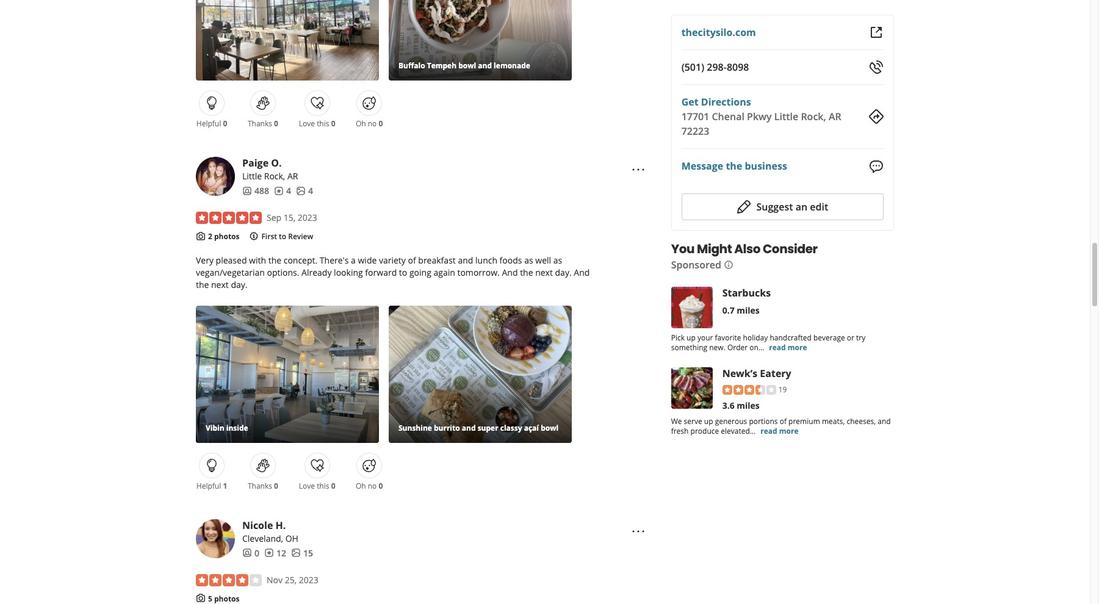 Task type: describe. For each thing, give the bounding box(es) containing it.
love for helpful 1
[[299, 481, 315, 491]]

newk's eatery
[[723, 367, 792, 380]]

24 pencil v2 image
[[737, 199, 752, 214]]

try
[[856, 332, 866, 343]]

helpful for helpful 0
[[196, 119, 221, 129]]

generous
[[715, 417, 747, 427]]

meats,
[[822, 417, 845, 427]]

1 horizontal spatial next
[[535, 267, 553, 278]]

variety
[[379, 254, 406, 266]]

fresh
[[671, 426, 689, 437]]

nov 25, 2023
[[267, 574, 318, 586]]

h.
[[276, 519, 286, 532]]

2 miles from the top
[[737, 400, 760, 412]]

nicole h. cleveland, oh
[[242, 519, 298, 544]]

15
[[303, 547, 313, 559]]

the inside button
[[726, 160, 742, 173]]

reviews element for o.
[[274, 185, 291, 197]]

wide
[[358, 254, 377, 266]]

consider
[[763, 240, 818, 257]]

2023 for h.
[[299, 574, 318, 586]]

paige o. little rock, ar
[[242, 156, 298, 182]]

rock, inside "paige o. little rock, ar"
[[264, 170, 285, 182]]

sep 15, 2023
[[267, 212, 317, 224]]

photos for 2 photos
[[214, 231, 240, 242]]

rock, inside get directions 17701 chenal pkwy little rock, ar 72223
[[801, 110, 826, 123]]

going
[[410, 267, 431, 278]]

and inside we serve up generous portions of premium meats, cheeses, and fresh produce elevated…
[[878, 417, 891, 427]]

get directions 17701 chenal pkwy little rock, ar 72223
[[682, 95, 842, 138]]

looking
[[334, 267, 363, 278]]

5 star rating image
[[196, 212, 262, 224]]

2 photos
[[208, 231, 240, 242]]

love this 0 for 0
[[299, 119, 335, 129]]

first
[[262, 231, 277, 242]]

serve
[[684, 417, 702, 427]]

1 vertical spatial next
[[211, 279, 229, 290]]

there's
[[320, 254, 349, 266]]

nov
[[267, 574, 283, 586]]

5
[[208, 594, 212, 604]]

cheeses,
[[847, 417, 876, 427]]

488
[[255, 185, 269, 197]]

thecitysilo.com link
[[682, 26, 756, 39]]

we
[[671, 417, 682, 427]]

vegan/vegetarian
[[196, 267, 265, 278]]

holiday
[[743, 332, 768, 343]]

miles inside starbucks 0.7 miles
[[737, 304, 760, 316]]

business
[[745, 160, 787, 173]]

message
[[682, 160, 724, 173]]

pkwy
[[747, 110, 772, 123]]

love this 0 for 1
[[299, 481, 335, 491]]

16 friends v2 image for paige
[[242, 186, 252, 196]]

very pleased with the concept. there's a wide variety of breakfast and lunch foods as well as vegan/vegetarian options. already looking forward to going again tomorrow. and the next day. and the next day.
[[196, 254, 590, 290]]

menu image
[[631, 162, 646, 177]]

16 photos v2 image for nicole h.
[[291, 548, 301, 558]]

a
[[351, 254, 356, 266]]

photo of paige o. image
[[196, 157, 235, 196]]

sep
[[267, 212, 281, 224]]

might
[[697, 240, 732, 257]]

2 photos link
[[208, 231, 240, 242]]

thanks for 0
[[248, 119, 272, 129]]

0 horizontal spatial day.
[[231, 279, 248, 290]]

portions
[[749, 417, 778, 427]]

this for helpful 1
[[317, 481, 329, 491]]

forward
[[365, 267, 397, 278]]

4 star rating image
[[196, 574, 262, 586]]

suggest an edit button
[[682, 193, 884, 220]]

(501)
[[682, 60, 705, 74]]

suggest
[[757, 200, 793, 213]]

8098
[[727, 60, 749, 74]]

0 inside the friends element
[[255, 547, 259, 559]]

(1 reaction) element
[[223, 481, 227, 491]]

up inside we serve up generous portions of premium meats, cheeses, and fresh produce elevated…
[[704, 417, 713, 427]]

starbucks link
[[723, 286, 771, 300]]

concept.
[[284, 254, 318, 266]]

photos for 5 photos
[[214, 594, 240, 604]]

starbucks
[[723, 286, 771, 300]]

24 message v2 image
[[869, 159, 884, 174]]

25,
[[285, 574, 297, 586]]

19
[[779, 384, 787, 395]]

thanks 0 for helpful 0
[[248, 119, 278, 129]]

something
[[671, 342, 708, 353]]

well
[[535, 254, 551, 266]]

very
[[196, 254, 214, 266]]

reviews element for h.
[[264, 547, 286, 560]]

1 and from the left
[[502, 267, 518, 278]]

15,
[[284, 212, 296, 224]]

foods
[[500, 254, 522, 266]]

3.6 miles
[[723, 400, 760, 412]]

read more for starbucks
[[769, 342, 807, 353]]

and inside very pleased with the concept. there's a wide variety of breakfast and lunch foods as well as vegan/vegetarian options. already looking forward to going again tomorrow. and the next day. and the next day.
[[458, 254, 473, 266]]

newk's eatery image
[[671, 367, 713, 409]]

cleveland,
[[242, 533, 283, 544]]

the down foods
[[520, 267, 533, 278]]

elevated…
[[721, 426, 756, 437]]

pleased
[[216, 254, 247, 266]]

5 photos link
[[208, 594, 240, 604]]

thanks 0 for helpful 1
[[248, 481, 278, 491]]

thanks for 1
[[248, 481, 272, 491]]

helpful 0
[[196, 119, 227, 129]]

also
[[734, 240, 761, 257]]

newk's
[[723, 367, 758, 380]]

helpful 1
[[196, 481, 227, 491]]

oh no 0 for helpful 0
[[356, 119, 383, 129]]

read more link for starbucks
[[769, 342, 807, 353]]

5 photos
[[208, 594, 240, 604]]

read more link for newk's eatery
[[761, 426, 799, 437]]

an
[[796, 200, 808, 213]]

pick up your favorite holiday handcrafted beverage or try something new. order on…
[[671, 332, 866, 353]]

1 as from the left
[[524, 254, 533, 266]]

ar inside "paige o. little rock, ar"
[[287, 170, 298, 182]]

16 review v2 image
[[274, 186, 284, 196]]

edit
[[810, 200, 828, 213]]

paige o. link
[[242, 156, 282, 170]]

4 for photos element containing 4
[[308, 185, 313, 197]]

this for helpful 0
[[317, 119, 329, 129]]

2023 for o.
[[298, 212, 317, 224]]



Task type: locate. For each thing, give the bounding box(es) containing it.
thanks
[[248, 119, 272, 129], [248, 481, 272, 491]]

(0 reactions) element
[[223, 119, 227, 129], [274, 119, 278, 129], [331, 119, 335, 129], [379, 119, 383, 129], [274, 481, 278, 491], [331, 481, 335, 491], [379, 481, 383, 491]]

16 first v2 image
[[249, 231, 259, 241]]

0 horizontal spatial next
[[211, 279, 229, 290]]

0 vertical spatial love
[[299, 119, 315, 129]]

0 vertical spatial friends element
[[242, 185, 269, 197]]

2 love this 0 from the top
[[299, 481, 335, 491]]

of inside very pleased with the concept. there's a wide variety of breakfast and lunch foods as well as vegan/vegetarian options. already looking forward to going again tomorrow. and the next day. and the next day.
[[408, 254, 416, 266]]

0 vertical spatial photos
[[214, 231, 240, 242]]

1 vertical spatial to
[[399, 267, 407, 278]]

as left well
[[524, 254, 533, 266]]

your
[[698, 332, 713, 343]]

0 horizontal spatial of
[[408, 254, 416, 266]]

0 horizontal spatial and
[[502, 267, 518, 278]]

16 photos v2 image
[[296, 186, 306, 196], [291, 548, 301, 558]]

no
[[368, 119, 377, 129], [368, 481, 377, 491]]

1 photos from the top
[[214, 231, 240, 242]]

premium
[[789, 417, 820, 427]]

the right message
[[726, 160, 742, 173]]

reviews element down cleveland,
[[264, 547, 286, 560]]

2 16 friends v2 image from the top
[[242, 548, 252, 558]]

0 vertical spatial oh
[[356, 119, 366, 129]]

friends element
[[242, 185, 269, 197], [242, 547, 259, 560]]

oh
[[356, 119, 366, 129], [356, 481, 366, 491]]

1 this from the top
[[317, 119, 329, 129]]

0 vertical spatial to
[[279, 231, 286, 242]]

0 vertical spatial 16 camera v2 image
[[196, 231, 206, 241]]

to
[[279, 231, 286, 242], [399, 267, 407, 278]]

2 this from the top
[[317, 481, 329, 491]]

1 vertical spatial 16 photos v2 image
[[291, 548, 301, 558]]

read more right elevated…
[[761, 426, 799, 437]]

16 camera v2 image for 5 photos
[[196, 594, 206, 603]]

1 vertical spatial more
[[779, 426, 799, 437]]

16 friends v2 image left 488 in the top left of the page
[[242, 186, 252, 196]]

up right the serve
[[704, 417, 713, 427]]

4 inside "reviews" "element"
[[286, 185, 291, 197]]

friends element for paige
[[242, 185, 269, 197]]

thanks 0 right 1
[[248, 481, 278, 491]]

0 vertical spatial 2023
[[298, 212, 317, 224]]

1 vertical spatial miles
[[737, 400, 760, 412]]

1 thanks 0 from the top
[[248, 119, 278, 129]]

oh
[[285, 533, 298, 544]]

72223
[[682, 125, 710, 138]]

298-
[[707, 60, 727, 74]]

0 vertical spatial little
[[775, 110, 799, 123]]

12
[[277, 547, 286, 559]]

1 vertical spatial oh
[[356, 481, 366, 491]]

1 vertical spatial 16 camera v2 image
[[196, 594, 206, 603]]

0 horizontal spatial ar
[[287, 170, 298, 182]]

more for newk's eatery
[[779, 426, 799, 437]]

photos element
[[296, 185, 313, 197], [291, 547, 313, 560]]

0 vertical spatial rock,
[[801, 110, 826, 123]]

helpful for helpful 1
[[196, 481, 221, 491]]

0 vertical spatial read more link
[[769, 342, 807, 353]]

16 photos v2 image right 16 review v2 image
[[296, 186, 306, 196]]

1 horizontal spatial little
[[775, 110, 799, 123]]

love for helpful 0
[[299, 119, 315, 129]]

1 4 from the left
[[286, 185, 291, 197]]

16 friends v2 image
[[242, 186, 252, 196], [242, 548, 252, 558]]

thanks up paige o. link
[[248, 119, 272, 129]]

rock,
[[801, 110, 826, 123], [264, 170, 285, 182]]

read right on…
[[769, 342, 786, 353]]

0 horizontal spatial as
[[524, 254, 533, 266]]

1
[[223, 481, 227, 491]]

to right the first
[[279, 231, 286, 242]]

1 vertical spatial no
[[368, 481, 377, 491]]

1 friends element from the top
[[242, 185, 269, 197]]

0 vertical spatial next
[[535, 267, 553, 278]]

1 vertical spatial read more
[[761, 426, 799, 437]]

next
[[535, 267, 553, 278], [211, 279, 229, 290]]

1 vertical spatial photos element
[[291, 547, 313, 560]]

read more link right elevated…
[[761, 426, 799, 437]]

helpful up photo of paige o.
[[196, 119, 221, 129]]

oh for 1
[[356, 481, 366, 491]]

1 vertical spatial thanks
[[248, 481, 272, 491]]

24 phone v2 image
[[869, 60, 884, 74]]

0 vertical spatial up
[[687, 332, 696, 343]]

read more for newk's eatery
[[761, 426, 799, 437]]

2 4 from the left
[[308, 185, 313, 197]]

1 helpful from the top
[[196, 119, 221, 129]]

tomorrow.
[[457, 267, 500, 278]]

read for starbucks
[[769, 342, 786, 353]]

1 vertical spatial oh no 0
[[356, 481, 383, 491]]

0 vertical spatial oh no 0
[[356, 119, 383, 129]]

already
[[302, 267, 332, 278]]

little
[[775, 110, 799, 123], [242, 170, 262, 182]]

no for 1
[[368, 481, 377, 491]]

1 horizontal spatial ar
[[829, 110, 842, 123]]

little inside get directions 17701 chenal pkwy little rock, ar 72223
[[775, 110, 799, 123]]

16 friends v2 image for nicole
[[242, 548, 252, 558]]

paige
[[242, 156, 269, 170]]

1 vertical spatial read more link
[[761, 426, 799, 437]]

photo of nicole h. image
[[196, 519, 235, 558]]

helpful
[[196, 119, 221, 129], [196, 481, 221, 491]]

1 oh from the top
[[356, 119, 366, 129]]

0 vertical spatial this
[[317, 119, 329, 129]]

0 horizontal spatial and
[[458, 254, 473, 266]]

photos element right 16 review v2 image
[[296, 185, 313, 197]]

photos element containing 4
[[296, 185, 313, 197]]

friends element containing 0
[[242, 547, 259, 560]]

thanks 0 up paige o. link
[[248, 119, 278, 129]]

breakfast
[[418, 254, 456, 266]]

1 vertical spatial reviews element
[[264, 547, 286, 560]]

ar
[[829, 110, 842, 123], [287, 170, 298, 182]]

0 vertical spatial photos element
[[296, 185, 313, 197]]

friends element left 16 review v2 image
[[242, 185, 269, 197]]

1 vertical spatial and
[[878, 417, 891, 427]]

1 horizontal spatial up
[[704, 417, 713, 427]]

2 thanks 0 from the top
[[248, 481, 278, 491]]

1 vertical spatial day.
[[231, 279, 248, 290]]

you
[[671, 240, 695, 257]]

favorite
[[715, 332, 741, 343]]

miles down starbucks
[[737, 304, 760, 316]]

16 photos v2 image left 15
[[291, 548, 301, 558]]

2 no from the top
[[368, 481, 377, 491]]

1 16 friends v2 image from the top
[[242, 186, 252, 196]]

2023 right 25, on the left bottom of the page
[[299, 574, 318, 586]]

read for newk's eatery
[[761, 426, 777, 437]]

1 no from the top
[[368, 119, 377, 129]]

photos right 5 on the left bottom of page
[[214, 594, 240, 604]]

2023 right the 15,
[[298, 212, 317, 224]]

2 friends element from the top
[[242, 547, 259, 560]]

24 directions v2 image
[[869, 109, 884, 124]]

0.7
[[723, 304, 735, 316]]

1 vertical spatial of
[[780, 417, 787, 427]]

0 horizontal spatial 4
[[286, 185, 291, 197]]

3.6
[[723, 400, 735, 412]]

directions
[[701, 95, 751, 109]]

and right cheeses, at the bottom right
[[878, 417, 891, 427]]

nicole h. link
[[242, 519, 286, 532]]

0 horizontal spatial to
[[279, 231, 286, 242]]

(501) 298-8098
[[682, 60, 749, 74]]

0 vertical spatial 16 photos v2 image
[[296, 186, 306, 196]]

thanks right 1
[[248, 481, 272, 491]]

0 vertical spatial love this 0
[[299, 119, 335, 129]]

1 vertical spatial read
[[761, 426, 777, 437]]

read more up eatery
[[769, 342, 807, 353]]

read more link up eatery
[[769, 342, 807, 353]]

2 oh no 0 from the top
[[356, 481, 383, 491]]

1 horizontal spatial of
[[780, 417, 787, 427]]

message the business
[[682, 160, 787, 173]]

17701
[[682, 110, 710, 123]]

more right portions on the right bottom of the page
[[779, 426, 799, 437]]

and
[[458, 254, 473, 266], [878, 417, 891, 427]]

up right pick
[[687, 332, 696, 343]]

handcrafted
[[770, 332, 812, 343]]

read right elevated…
[[761, 426, 777, 437]]

o.
[[271, 156, 282, 170]]

rock, right pkwy
[[801, 110, 826, 123]]

message the business button
[[682, 159, 787, 174]]

get
[[682, 95, 699, 109]]

1 vertical spatial friends element
[[242, 547, 259, 560]]

0 vertical spatial read more
[[769, 342, 807, 353]]

menu image
[[631, 525, 646, 539]]

friends element containing 488
[[242, 185, 269, 197]]

1 oh no 0 from the top
[[356, 119, 383, 129]]

as
[[524, 254, 533, 266], [553, 254, 562, 266]]

4 inside photos element
[[308, 185, 313, 197]]

3.5 star rating image
[[723, 385, 776, 395]]

1 horizontal spatial as
[[553, 254, 562, 266]]

we serve up generous portions of premium meats, cheeses, and fresh produce elevated…
[[671, 417, 891, 437]]

nicole
[[242, 519, 273, 532]]

again
[[434, 267, 455, 278]]

2 helpful from the top
[[196, 481, 221, 491]]

0 vertical spatial miles
[[737, 304, 760, 316]]

photos element down "oh"
[[291, 547, 313, 560]]

0
[[223, 119, 227, 129], [274, 119, 278, 129], [331, 119, 335, 129], [379, 119, 383, 129], [274, 481, 278, 491], [331, 481, 335, 491], [379, 481, 383, 491], [255, 547, 259, 559]]

0 vertical spatial helpful
[[196, 119, 221, 129]]

0 horizontal spatial rock,
[[264, 170, 285, 182]]

0 vertical spatial no
[[368, 119, 377, 129]]

1 vertical spatial thanks 0
[[248, 481, 278, 491]]

lunch
[[476, 254, 497, 266]]

more for starbucks
[[788, 342, 807, 353]]

read more
[[769, 342, 807, 353], [761, 426, 799, 437]]

1 16 camera v2 image from the top
[[196, 231, 206, 241]]

of
[[408, 254, 416, 266], [780, 417, 787, 427]]

16 camera v2 image for 2 photos
[[196, 231, 206, 241]]

1 thanks from the top
[[248, 119, 272, 129]]

16 camera v2 image left 5 on the left bottom of page
[[196, 594, 206, 603]]

0 vertical spatial ar
[[829, 110, 842, 123]]

1 miles from the top
[[737, 304, 760, 316]]

1 vertical spatial love this 0
[[299, 481, 335, 491]]

photos right 2
[[214, 231, 240, 242]]

and
[[502, 267, 518, 278], [574, 267, 590, 278]]

miles down 3.5 star rating image at the bottom
[[737, 400, 760, 412]]

oh for 0
[[356, 119, 366, 129]]

and up tomorrow.
[[458, 254, 473, 266]]

2 and from the left
[[574, 267, 590, 278]]

up
[[687, 332, 696, 343], [704, 417, 713, 427]]

the down 'very'
[[196, 279, 209, 290]]

starbucks image
[[671, 287, 713, 328]]

first to review
[[262, 231, 313, 242]]

2023
[[298, 212, 317, 224], [299, 574, 318, 586]]

pick
[[671, 332, 685, 343]]

0 vertical spatial reviews element
[[274, 185, 291, 197]]

1 vertical spatial little
[[242, 170, 262, 182]]

reviews element right 488 in the top left of the page
[[274, 185, 291, 197]]

16 camera v2 image
[[196, 231, 206, 241], [196, 594, 206, 603]]

1 horizontal spatial 4
[[308, 185, 313, 197]]

1 love this 0 from the top
[[299, 119, 335, 129]]

1 vertical spatial ar
[[287, 170, 298, 182]]

reviews element containing 4
[[274, 185, 291, 197]]

produce
[[691, 426, 719, 437]]

the up options.
[[268, 254, 281, 266]]

of right portions on the right bottom of the page
[[780, 417, 787, 427]]

1 horizontal spatial day.
[[555, 267, 572, 278]]

reviews element
[[274, 185, 291, 197], [264, 547, 286, 560]]

friends element for nicole
[[242, 547, 259, 560]]

1 vertical spatial photos
[[214, 594, 240, 604]]

1 vertical spatial helpful
[[196, 481, 221, 491]]

1 horizontal spatial to
[[399, 267, 407, 278]]

little right pkwy
[[775, 110, 799, 123]]

0 vertical spatial read
[[769, 342, 786, 353]]

1 horizontal spatial and
[[574, 267, 590, 278]]

review
[[288, 231, 313, 242]]

this
[[317, 119, 329, 129], [317, 481, 329, 491]]

1 vertical spatial rock,
[[264, 170, 285, 182]]

as right well
[[553, 254, 562, 266]]

0 horizontal spatial up
[[687, 332, 696, 343]]

0 vertical spatial thanks
[[248, 119, 272, 129]]

oh no 0 for helpful 1
[[356, 481, 383, 491]]

suggest an edit
[[757, 200, 828, 213]]

up inside pick up your favorite holiday handcrafted beverage or try something new. order on…
[[687, 332, 696, 343]]

thecitysilo.com
[[682, 26, 756, 39]]

0 vertical spatial and
[[458, 254, 473, 266]]

of inside we serve up generous portions of premium meats, cheeses, and fresh produce elevated…
[[780, 417, 787, 427]]

24 external link v2 image
[[869, 25, 884, 40]]

no for 0
[[368, 119, 377, 129]]

0 vertical spatial day.
[[555, 267, 572, 278]]

2 16 camera v2 image from the top
[[196, 594, 206, 603]]

get directions link
[[682, 95, 751, 109]]

2 photos from the top
[[214, 594, 240, 604]]

love
[[299, 119, 315, 129], [299, 481, 315, 491]]

to inside very pleased with the concept. there's a wide variety of breakfast and lunch foods as well as vegan/vegetarian options. already looking forward to going again tomorrow. and the next day. and the next day.
[[399, 267, 407, 278]]

0 vertical spatial 16 friends v2 image
[[242, 186, 252, 196]]

day.
[[555, 267, 572, 278], [231, 279, 248, 290]]

0 vertical spatial thanks 0
[[248, 119, 278, 129]]

2 thanks from the top
[[248, 481, 272, 491]]

2 love from the top
[[299, 481, 315, 491]]

2 oh from the top
[[356, 481, 366, 491]]

0 vertical spatial of
[[408, 254, 416, 266]]

order
[[728, 342, 748, 353]]

1 vertical spatial 2023
[[299, 574, 318, 586]]

1 vertical spatial this
[[317, 481, 329, 491]]

options.
[[267, 267, 299, 278]]

reviews element containing 12
[[264, 547, 286, 560]]

4 for "reviews" "element" containing 4
[[286, 185, 291, 197]]

16 info v2 image
[[724, 260, 734, 270]]

1 vertical spatial 16 friends v2 image
[[242, 548, 252, 558]]

friends element left 16 review v2 icon
[[242, 547, 259, 560]]

1 love from the top
[[299, 119, 315, 129]]

photos
[[214, 231, 240, 242], [214, 594, 240, 604]]

new.
[[709, 342, 726, 353]]

16 friends v2 image down cleveland,
[[242, 548, 252, 558]]

1 horizontal spatial and
[[878, 417, 891, 427]]

with
[[249, 254, 266, 266]]

photos element containing 15
[[291, 547, 313, 560]]

16 photos v2 image for paige o.
[[296, 186, 306, 196]]

0 horizontal spatial little
[[242, 170, 262, 182]]

0 vertical spatial more
[[788, 342, 807, 353]]

2 as from the left
[[553, 254, 562, 266]]

1 vertical spatial up
[[704, 417, 713, 427]]

rock, down o.
[[264, 170, 285, 182]]

little down paige
[[242, 170, 262, 182]]

next down vegan/vegetarian
[[211, 279, 229, 290]]

2
[[208, 231, 212, 242]]

to down variety
[[399, 267, 407, 278]]

photos element for paige o.
[[296, 185, 313, 197]]

of up going
[[408, 254, 416, 266]]

helpful left (1 reaction) element
[[196, 481, 221, 491]]

more left beverage
[[788, 342, 807, 353]]

16 camera v2 image left 2
[[196, 231, 206, 241]]

1 horizontal spatial rock,
[[801, 110, 826, 123]]

ar inside get directions 17701 chenal pkwy little rock, ar 72223
[[829, 110, 842, 123]]

1 vertical spatial love
[[299, 481, 315, 491]]

miles
[[737, 304, 760, 316], [737, 400, 760, 412]]

read
[[769, 342, 786, 353], [761, 426, 777, 437]]

next down well
[[535, 267, 553, 278]]

little inside "paige o. little rock, ar"
[[242, 170, 262, 182]]

16 review v2 image
[[264, 548, 274, 558]]

more
[[788, 342, 807, 353], [779, 426, 799, 437]]

photos element for nicole h.
[[291, 547, 313, 560]]

read more link
[[769, 342, 807, 353], [761, 426, 799, 437]]

starbucks 0.7 miles
[[723, 286, 771, 316]]



Task type: vqa. For each thing, say whether or not it's contained in the screenshot.
the bottom Specials
no



